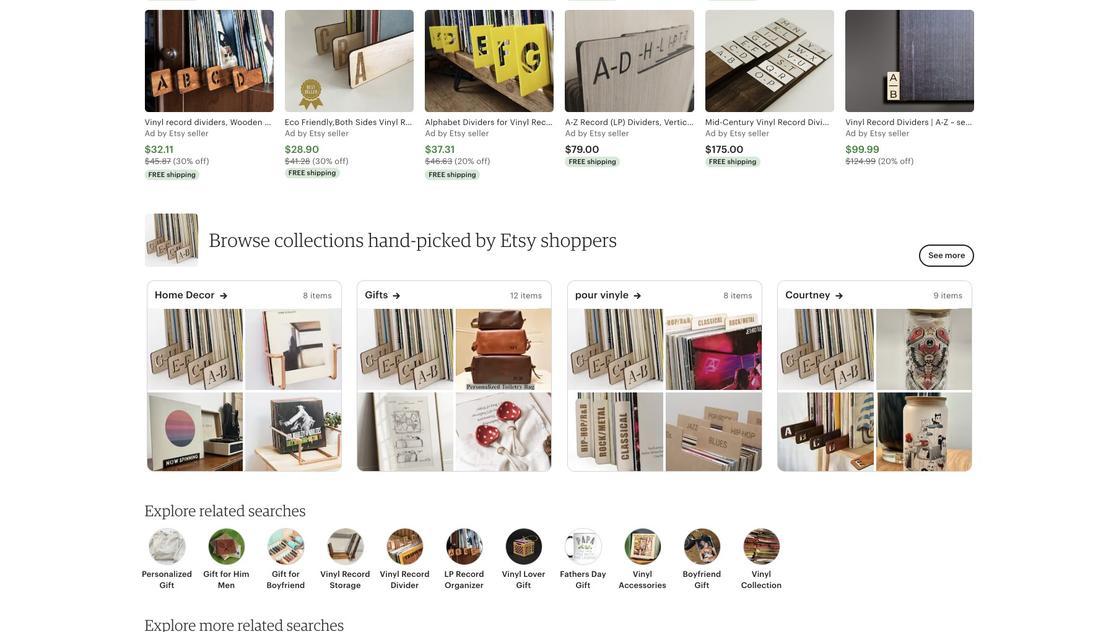 Task type: vqa. For each thing, say whether or not it's contained in the screenshot.


Task type: locate. For each thing, give the bounding box(es) containing it.
175.00
[[712, 144, 744, 155]]

etsy up 28.90
[[310, 129, 326, 138]]

browse
[[209, 229, 271, 252]]

for for gift for boyfriend
[[289, 570, 300, 580]]

y up 99.99
[[864, 129, 868, 138]]

record up divider at the bottom left of the page
[[402, 570, 430, 580]]

a
[[145, 129, 150, 138], [285, 129, 291, 138], [425, 129, 431, 138], [566, 129, 571, 138], [706, 129, 711, 138], [846, 129, 852, 138]]

for for gift for him men
[[220, 570, 232, 580]]

1 a from the left
[[145, 129, 150, 138]]

b inside a d b y etsy seller $ 79.00 free shipping
[[578, 129, 584, 138]]

2 y from the left
[[303, 129, 307, 138]]

off) right 124.99 on the top right
[[901, 157, 914, 166]]

explore
[[145, 502, 196, 521]]

for inside gift for him men
[[220, 570, 232, 580]]

5 y from the left
[[724, 129, 728, 138]]

items right 12
[[521, 292, 542, 301]]

vinyl collection link
[[736, 529, 788, 592]]

a- right - at the right top of the page
[[848, 118, 856, 127]]

vinyl inside vinyl record dividers | a-z ~ set of 10 a d b y etsy seller $ 99.99 $ 124.99 (20% off)
[[846, 118, 865, 127]]

1 horizontal spatial z
[[856, 118, 861, 127]]

lp record organizer
[[445, 570, 484, 591]]

b down mid-
[[719, 129, 724, 138]]

record for vinyl record dividers | a-z ~ set of 10 a d b y etsy seller $ 99.99 $ 124.99 (20% off)
[[867, 118, 895, 127]]

2 items from the left
[[521, 292, 542, 301]]

4 vinyl record dividers separators lp collection organizer alphabetic storage accessories handmade gift for him vinyl lover men man boyfriend image from the left
[[779, 309, 874, 390]]

off) inside a d b y etsy seller $ 32.11 $ 45.87 (30% off) free shipping
[[195, 157, 209, 166]]

(30% down 28.90
[[313, 157, 333, 166]]

2 a from the left
[[285, 129, 291, 138]]

8 items for home decor
[[303, 292, 332, 301]]

vinyl record dividers separators lp collection organizer alphabetic storage accessories handmade gift for him vinyl lover men man boyfriend image for home decor
[[147, 309, 243, 390]]

vinyl right - at the right top of the page
[[846, 118, 865, 127]]

record dividers - genre image
[[666, 393, 762, 474]]

cute ceramic mushroom spoon | ceramic mushroom tableware | mushroom soup spoon | mushroom cup | kitchen decor | cottage decor | plant spoon image
[[456, 393, 552, 474]]

etsy
[[169, 129, 185, 138], [310, 129, 326, 138], [450, 129, 466, 138], [590, 129, 606, 138], [730, 129, 747, 138], [871, 129, 887, 138], [501, 229, 537, 252]]

1 horizontal spatial a-
[[848, 118, 856, 127]]

3 d from the left
[[431, 129, 436, 138]]

gift up men
[[204, 570, 218, 580]]

vinyl record dividers separators lp collection organizer alphabetic storage accessories handmade gift for him vinyl lover men man boyfriend image down gifts on the top of page
[[358, 309, 454, 390]]

8 for home decor
[[303, 292, 308, 301]]

shipping down 175.00
[[728, 158, 757, 165]]

mid-century vinyl record dividers - a-z a d b y etsy seller $ 175.00 free shipping
[[706, 118, 861, 165]]

etsy up 99.99
[[871, 129, 887, 138]]

2 off) from the left
[[335, 157, 349, 166]]

d up 28.90
[[290, 129, 296, 138]]

a up 41.28 on the top of page
[[285, 129, 291, 138]]

gift down lover
[[517, 581, 531, 591]]

(30% inside a d b y etsy seller $ 28.90 $ 41.28 (30% off) free shipping
[[313, 157, 333, 166]]

vinyl record dividers separators lp collection organizer alphabetic storage accessories handmade gift for him vinyl lover men man boyfriend image
[[147, 309, 243, 390], [358, 309, 454, 390], [568, 309, 664, 390], [779, 309, 874, 390]]

shipping down 79.00
[[588, 158, 617, 165]]

vinyl record dividers | a-z ~ set of 10 a d b y etsy seller $ 99.99 $ 124.99 (20% off)
[[846, 118, 991, 166]]

gift left collection
[[695, 581, 710, 591]]

home
[[155, 290, 183, 302]]

d down alphabet
[[431, 129, 436, 138]]

picked
[[417, 229, 472, 252]]

gift inside the 'personalized gift'
[[160, 581, 174, 591]]

decor
[[186, 290, 215, 302]]

3 items from the left
[[731, 292, 753, 301]]

personalized
[[142, 570, 192, 580]]

b up 28.90
[[298, 129, 303, 138]]

d
[[150, 129, 155, 138], [290, 129, 296, 138], [431, 129, 436, 138], [571, 129, 576, 138], [711, 129, 716, 138], [851, 129, 857, 138]]

record left - at the right top of the page
[[778, 118, 806, 127]]

vinyl record dividers separators lp collection organizer alphabetic storage accessories handmade gift for him vinyl lover men man boyfriend image down the courtney
[[779, 309, 874, 390]]

mid-
[[706, 118, 723, 127]]

45.87
[[150, 157, 171, 166]]

for
[[497, 118, 508, 127], [220, 570, 232, 580], [289, 570, 300, 580]]

record inside 'vinyl record divider'
[[402, 570, 430, 580]]

alphabet
[[425, 118, 461, 127]]

d down mid-
[[711, 129, 716, 138]]

lp record organizer link
[[438, 529, 491, 592]]

a up 45.87
[[145, 129, 150, 138]]

0 horizontal spatial (20%
[[455, 157, 475, 166]]

free down 45.87
[[148, 171, 165, 178]]

items right 9
[[942, 292, 963, 301]]

d up 99.99
[[851, 129, 857, 138]]

vinyl left records,
[[510, 118, 530, 127]]

boyfriend gift link
[[676, 529, 729, 592]]

0 horizontal spatial for
[[220, 570, 232, 580]]

seller
[[188, 129, 209, 138], [328, 129, 349, 138], [468, 129, 489, 138], [608, 129, 630, 138], [749, 129, 770, 138], [889, 129, 910, 138]]

d inside a d b y etsy seller $ 79.00 free shipping
[[571, 129, 576, 138]]

off) right 46.63
[[477, 157, 491, 166]]

a inside mid-century vinyl record dividers - a-z a d b y etsy seller $ 175.00 free shipping
[[706, 129, 711, 138]]

~
[[951, 118, 955, 127]]

free down 79.00
[[569, 158, 586, 165]]

a down records,
[[566, 129, 571, 138]]

1 vertical spatial boyfriend
[[267, 581, 305, 591]]

off) right 45.87
[[195, 157, 209, 166]]

gift inside fathers day gift
[[576, 581, 591, 591]]

items left gifts on the top of page
[[310, 292, 332, 301]]

2 horizontal spatial a-
[[936, 118, 944, 127]]

(30% inside a d b y etsy seller $ 32.11 $ 45.87 (30% off) free shipping
[[173, 157, 193, 166]]

dividers left '|'
[[898, 118, 930, 127]]

a inside vinyl record dividers | a-z ~ set of 10 a d b y etsy seller $ 99.99 $ 124.99 (20% off)
[[846, 129, 852, 138]]

dividers right alphabet
[[463, 118, 495, 127]]

(20% inside vinyl record dividers | a-z ~ set of 10 a d b y etsy seller $ 99.99 $ 124.99 (20% off)
[[879, 157, 898, 166]]

y up 175.00
[[724, 129, 728, 138]]

b up 79.00
[[578, 129, 584, 138]]

1 horizontal spatial dividers
[[808, 118, 840, 127]]

d up 32.11 on the top
[[150, 129, 155, 138]]

5 b from the left
[[719, 129, 724, 138]]

3 z from the left
[[944, 118, 949, 127]]

y inside a d b y etsy seller $ 32.11 $ 45.87 (30% off) free shipping
[[163, 129, 167, 138]]

a down mid-
[[706, 129, 711, 138]]

for up men
[[220, 570, 232, 580]]

vinyl for vinyl collection
[[752, 570, 772, 580]]

124.99
[[851, 157, 877, 166]]

shipping down 45.87
[[167, 171, 196, 178]]

z left ~
[[944, 118, 949, 127]]

b down alphabet
[[438, 129, 443, 138]]

record for vinyl record storage
[[342, 570, 370, 580]]

flash tattoo death moth coffin gothic glass can | iced coffee 16 oz beer water cold brew iced coffee bubble tea glass jar | spooky season image
[[877, 309, 973, 390]]

boyfriend right men
[[267, 581, 305, 591]]

0 horizontal spatial z
[[577, 118, 581, 127]]

items
[[310, 292, 332, 301], [521, 292, 542, 301], [731, 292, 753, 301], [942, 292, 963, 301]]

y up 79.00
[[583, 129, 588, 138]]

(30%
[[173, 157, 193, 166], [313, 157, 333, 166]]

2 8 from the left
[[724, 292, 729, 301]]

record player - 1950 (free shipping) large unframed 8.5x11 patent print image
[[358, 393, 454, 474]]

3 y from the left
[[443, 129, 448, 138]]

3 vinyl record dividers separators lp collection organizer alphabetic storage accessories handmade gift for him vinyl lover men man boyfriend image from the left
[[568, 309, 664, 390]]

2 b from the left
[[298, 129, 303, 138]]

vinyl record dividers separators lp collection organizer alphabetic storage accessories handmade gift for him vinyl lover men man boyfriend image down 'decor'
[[147, 309, 243, 390]]

vinyl up divider at the bottom left of the page
[[380, 570, 400, 580]]

1 off) from the left
[[195, 157, 209, 166]]

b inside a d b y etsy seller $ 32.11 $ 45.87 (30% off) free shipping
[[158, 129, 163, 138]]

$
[[145, 144, 151, 155], [285, 144, 291, 155], [425, 144, 432, 155], [566, 144, 572, 155], [706, 144, 712, 155], [846, 144, 852, 155], [145, 157, 150, 166], [285, 157, 290, 166], [425, 157, 430, 166], [846, 157, 851, 166]]

1 horizontal spatial 8 items
[[724, 292, 753, 301]]

set
[[957, 118, 969, 127]]

b inside a d b y etsy seller $ 28.90 $ 41.28 (30% off) free shipping
[[298, 129, 303, 138]]

8 for pour vinyle
[[724, 292, 729, 301]]

2 horizontal spatial z
[[944, 118, 949, 127]]

4 seller from the left
[[608, 129, 630, 138]]

y
[[163, 129, 167, 138], [303, 129, 307, 138], [443, 129, 448, 138], [583, 129, 588, 138], [724, 129, 728, 138], [864, 129, 868, 138]]

y inside "alphabet dividers for vinyl records, a-z organisers a d b y etsy seller $ 37.31 $ 46.63 (20% off) free shipping"
[[443, 129, 448, 138]]

(20% right 46.63
[[455, 157, 475, 166]]

vinyl record storage
[[321, 570, 370, 591]]

z
[[577, 118, 581, 127], [856, 118, 861, 127], [944, 118, 949, 127]]

gift down personalized
[[160, 581, 174, 591]]

a-
[[568, 118, 577, 127], [848, 118, 856, 127], [936, 118, 944, 127]]

3 a from the left
[[425, 129, 431, 138]]

vinyl up storage
[[321, 570, 340, 580]]

accessories
[[619, 581, 667, 591]]

2 horizontal spatial for
[[497, 118, 508, 127]]

1 z from the left
[[577, 118, 581, 127]]

seller inside "alphabet dividers for vinyl records, a-z organisers a d b y etsy seller $ 37.31 $ 46.63 (20% off) free shipping"
[[468, 129, 489, 138]]

free down 41.28 on the top of page
[[289, 169, 305, 176]]

vinyl record dividers, wooden record dividers, record dividers alphabet, album dividers, record separator, book dividers, lp dividers image
[[145, 10, 274, 112]]

10
[[982, 118, 991, 127]]

vinyl inside 'vinyl record divider'
[[380, 570, 400, 580]]

8 items
[[303, 292, 332, 301], [724, 292, 753, 301]]

record inside vinyl record dividers | a-z ~ set of 10 a d b y etsy seller $ 99.99 $ 124.99 (20% off)
[[867, 118, 895, 127]]

a inside "alphabet dividers for vinyl records, a-z organisers a d b y etsy seller $ 37.31 $ 46.63 (20% off) free shipping"
[[425, 129, 431, 138]]

vinyl up collection
[[752, 570, 772, 580]]

gift down the fathers
[[576, 581, 591, 591]]

record up 99.99
[[867, 118, 895, 127]]

1 8 from the left
[[303, 292, 308, 301]]

boyfriend
[[683, 570, 722, 580], [267, 581, 305, 591]]

etsy inside a d b y etsy seller $ 79.00 free shipping
[[590, 129, 606, 138]]

records,
[[532, 118, 566, 127]]

4 y from the left
[[583, 129, 588, 138]]

4 d from the left
[[571, 129, 576, 138]]

vinyl inside vinyl lover gift
[[502, 570, 522, 580]]

vinyl inside mid-century vinyl record dividers - a-z a d b y etsy seller $ 175.00 free shipping
[[757, 118, 776, 127]]

1 dividers from the left
[[463, 118, 495, 127]]

gift for boyfriend link
[[260, 529, 312, 592]]

2 horizontal spatial dividers
[[898, 118, 930, 127]]

vinyl record dividers separators lp collection organizer alphabetic storage accessories handmade gift for him vinyl lover men man boyfriend image for courtney
[[779, 309, 874, 390]]

free down 175.00
[[710, 158, 726, 165]]

divider
[[391, 581, 419, 591]]

y inside a d b y etsy seller $ 79.00 free shipping
[[583, 129, 588, 138]]

4 items from the left
[[942, 292, 963, 301]]

1 horizontal spatial (30%
[[313, 157, 333, 166]]

record up storage
[[342, 570, 370, 580]]

shipping inside a d b y etsy seller $ 32.11 $ 45.87 (30% off) free shipping
[[167, 171, 196, 178]]

8 up vinyl record lp divider organizer set genre separators collection storage record alphabet dividers gift for him boyfriend father vinyl lover image
[[724, 292, 729, 301]]

for inside gift for boyfriend
[[289, 570, 300, 580]]

b
[[158, 129, 163, 138], [298, 129, 303, 138], [438, 129, 443, 138], [578, 129, 584, 138], [719, 129, 724, 138], [859, 129, 864, 138]]

(20%
[[455, 157, 475, 166], [879, 157, 898, 166]]

8 items down collections
[[303, 292, 332, 301]]

0 horizontal spatial 8
[[303, 292, 308, 301]]

z right - at the right top of the page
[[856, 118, 861, 127]]

99.99
[[852, 144, 880, 155]]

6 d from the left
[[851, 129, 857, 138]]

a up 124.99 on the top right
[[846, 129, 852, 138]]

1 (20% from the left
[[455, 157, 475, 166]]

vinyl collection
[[742, 570, 782, 591]]

explore related searches region
[[137, 502, 983, 614]]

off) inside a d b y etsy seller $ 28.90 $ 41.28 (30% off) free shipping
[[335, 157, 349, 166]]

6 b from the left
[[859, 129, 864, 138]]

0 horizontal spatial a-
[[568, 118, 577, 127]]

vinyl inside vinyl collection
[[752, 570, 772, 580]]

1 vinyl record dividers separators lp collection organizer alphabetic storage accessories handmade gift for him vinyl lover men man boyfriend image from the left
[[147, 309, 243, 390]]

6 y from the left
[[864, 129, 868, 138]]

collection
[[742, 581, 782, 591]]

free down 46.63
[[429, 171, 446, 178]]

1 items from the left
[[310, 292, 332, 301]]

a inside a d b y etsy seller $ 28.90 $ 41.28 (30% off) free shipping
[[285, 129, 291, 138]]

shipping down 46.63
[[447, 171, 477, 178]]

vinyl left lover
[[502, 570, 522, 580]]

3 dividers from the left
[[898, 118, 930, 127]]

-
[[843, 118, 845, 127]]

off)
[[195, 157, 209, 166], [335, 157, 349, 166], [477, 157, 491, 166], [901, 157, 914, 166]]

vinyl record dividers separators lp collection organizer alphabetic storage accessories handmade gift for him vinyl lover men man boyfriend image down vinyle
[[568, 309, 664, 390]]

shipping inside a d b y etsy seller $ 79.00 free shipping
[[588, 158, 617, 165]]

4 a from the left
[[566, 129, 571, 138]]

b up 32.11 on the top
[[158, 129, 163, 138]]

vinyl inside vinyl accessories
[[633, 570, 653, 580]]

1 horizontal spatial for
[[289, 570, 300, 580]]

etsy down century
[[730, 129, 747, 138]]

8 items up vinyl record lp divider organizer set genre separators collection storage record alphabet dividers gift for him boyfriend father vinyl lover image
[[724, 292, 753, 301]]

gift for boyfriend
[[267, 570, 305, 591]]

vinyl record dividers separators lp collection organizer alphabetic storage accessories handmade gift for him vinyl lover men man boyfriend image for gifts
[[358, 309, 454, 390]]

a d b y etsy seller $ 79.00 free shipping
[[566, 129, 630, 165]]

day
[[592, 570, 607, 580]]

record inside vinyl record storage
[[342, 570, 370, 580]]

items up vinyl record lp divider organizer set genre separators collection storage record alphabet dividers gift for him boyfriend father vinyl lover image
[[731, 292, 753, 301]]

gift for him men link
[[200, 529, 253, 592]]

2 (30% from the left
[[313, 157, 333, 166]]

9
[[934, 292, 940, 301]]

vinyl inside vinyl record storage
[[321, 570, 340, 580]]

3 b from the left
[[438, 129, 443, 138]]

record inside the lp record organizer
[[456, 570, 484, 580]]

y down alphabet
[[443, 129, 448, 138]]

0 horizontal spatial dividers
[[463, 118, 495, 127]]

items for courtney
[[942, 292, 963, 301]]

free inside mid-century vinyl record dividers - a-z a d b y etsy seller $ 175.00 free shipping
[[710, 158, 726, 165]]

record up organizer
[[456, 570, 484, 580]]

vinyle
[[601, 290, 629, 302]]

8 up vinyl record display/storage - wall mounted - handcrafted from copper pipe | unique gift for music lover image
[[303, 292, 308, 301]]

eco friendly,both sides vinyl record dividers, a to z, poplar record dividers, vinyl album organization, lp separators image
[[285, 10, 414, 112]]

for left vinyl record storage
[[289, 570, 300, 580]]

2 dividers from the left
[[808, 118, 840, 127]]

vinyl accessories link
[[617, 529, 669, 592]]

record
[[778, 118, 806, 127], [867, 118, 895, 127], [342, 570, 370, 580], [402, 570, 430, 580], [456, 570, 484, 580]]

2 vinyl record dividers separators lp collection organizer alphabetic storage accessories handmade gift for him vinyl lover men man boyfriend image from the left
[[358, 309, 454, 390]]

a- inside vinyl record dividers | a-z ~ set of 10 a d b y etsy seller $ 99.99 $ 124.99 (20% off)
[[936, 118, 944, 127]]

2 a- from the left
[[848, 118, 856, 127]]

etsy up 32.11 on the top
[[169, 129, 185, 138]]

2 8 items from the left
[[724, 292, 753, 301]]

mid-century vinyl record dividers - a-z image
[[706, 10, 835, 112]]

0 horizontal spatial 8 items
[[303, 292, 332, 301]]

more
[[946, 251, 966, 261]]

5 a from the left
[[706, 129, 711, 138]]

a- right '|'
[[936, 118, 944, 127]]

(20% right 124.99 on the top right
[[879, 157, 898, 166]]

1 horizontal spatial boyfriend
[[683, 570, 722, 580]]

a- right records,
[[568, 118, 577, 127]]

vinyl lover gift
[[502, 570, 546, 591]]

1 b from the left
[[158, 129, 163, 138]]

1 seller from the left
[[188, 129, 209, 138]]

b up 99.99
[[859, 129, 864, 138]]

off) inside vinyl record dividers | a-z ~ set of 10 a d b y etsy seller $ 99.99 $ 124.99 (20% off)
[[901, 157, 914, 166]]

seller inside a d b y etsy seller $ 28.90 $ 41.28 (30% off) free shipping
[[328, 129, 349, 138]]

shipping down 41.28 on the top of page
[[307, 169, 336, 176]]

y up 28.90
[[303, 129, 307, 138]]

2 z from the left
[[856, 118, 861, 127]]

6 seller from the left
[[889, 129, 910, 138]]

(30% right 45.87
[[173, 157, 193, 166]]

2 d from the left
[[290, 129, 296, 138]]

boyfriend gift
[[683, 570, 722, 591]]

5 seller from the left
[[749, 129, 770, 138]]

a- inside mid-century vinyl record dividers - a-z a d b y etsy seller $ 175.00 free shipping
[[848, 118, 856, 127]]

gift right him
[[272, 570, 287, 580]]

3 seller from the left
[[468, 129, 489, 138]]

dividers left - at the right top of the page
[[808, 118, 840, 127]]

9 items
[[934, 292, 963, 301]]

8
[[303, 292, 308, 301], [724, 292, 729, 301]]

6 a from the left
[[846, 129, 852, 138]]

2 seller from the left
[[328, 129, 349, 138]]

off) right 41.28 on the top of page
[[335, 157, 349, 166]]

z left organisers on the right of page
[[577, 118, 581, 127]]

1 a- from the left
[[568, 118, 577, 127]]

vinyl record storage link
[[319, 529, 372, 592]]

4 off) from the left
[[901, 157, 914, 166]]

vinyl up accessories
[[633, 570, 653, 580]]

boyfriend left vinyl collection
[[683, 570, 722, 580]]

vinyl record dividers | a-z ~ set of 10 image
[[846, 10, 975, 112]]

for left records,
[[497, 118, 508, 127]]

vinyl inside "alphabet dividers for vinyl records, a-z organisers a d b y etsy seller $ 37.31 $ 46.63 (20% off) free shipping"
[[510, 118, 530, 127]]

y inside a d b y etsy seller $ 28.90 $ 41.28 (30% off) free shipping
[[303, 129, 307, 138]]

y up 32.11 on the top
[[163, 129, 167, 138]]

d up 79.00
[[571, 129, 576, 138]]

1 8 items from the left
[[303, 292, 332, 301]]

1 horizontal spatial (20%
[[879, 157, 898, 166]]

a d b y etsy seller $ 32.11 $ 45.87 (30% off) free shipping
[[145, 129, 209, 178]]

etsy inside a d b y etsy seller $ 28.90 $ 41.28 (30% off) free shipping
[[310, 129, 326, 138]]

a down alphabet
[[425, 129, 431, 138]]

etsy down organisers on the right of page
[[590, 129, 606, 138]]

4 b from the left
[[578, 129, 584, 138]]

0 horizontal spatial (30%
[[173, 157, 193, 166]]

46.63
[[430, 157, 453, 166]]

5 d from the left
[[711, 129, 716, 138]]

see more link
[[920, 245, 975, 267]]

lp
[[445, 570, 454, 580]]

vinyl record lp divider organizer set genre separators collection storage record alphabet dividers gift for him boyfriend father vinyl lover image
[[666, 309, 762, 390]]

3 off) from the left
[[477, 157, 491, 166]]

vinyl right century
[[757, 118, 776, 127]]

1 y from the left
[[163, 129, 167, 138]]

(30% for 28.90
[[313, 157, 333, 166]]

2 (20% from the left
[[879, 157, 898, 166]]

etsy down alphabet
[[450, 129, 466, 138]]

y inside mid-century vinyl record dividers - a-z a d b y etsy seller $ 175.00 free shipping
[[724, 129, 728, 138]]

1 horizontal spatial 8
[[724, 292, 729, 301]]

3 a- from the left
[[936, 118, 944, 127]]

see more
[[929, 251, 966, 261]]

gift
[[204, 570, 218, 580], [272, 570, 287, 580], [160, 581, 174, 591], [517, 581, 531, 591], [576, 581, 591, 591], [695, 581, 710, 591]]

a d b y etsy seller $ 28.90 $ 41.28 (30% off) free shipping
[[285, 129, 349, 176]]

1 d from the left
[[150, 129, 155, 138]]

1 (30% from the left
[[173, 157, 193, 166]]

41.28
[[290, 157, 311, 166]]



Task type: describe. For each thing, give the bounding box(es) containing it.
lover
[[524, 570, 546, 580]]

fathers
[[560, 570, 590, 580]]

searches
[[249, 502, 306, 521]]

0 horizontal spatial boyfriend
[[267, 581, 305, 591]]

(30% for 32.11
[[173, 157, 193, 166]]

record inside mid-century vinyl record dividers - a-z a d b y etsy seller $ 175.00 free shipping
[[778, 118, 806, 127]]

etsy inside a d b y etsy seller $ 32.11 $ 45.87 (30% off) free shipping
[[169, 129, 185, 138]]

courtney
[[786, 290, 831, 302]]

seller inside mid-century vinyl record dividers - a-z a d b y etsy seller $ 175.00 free shipping
[[749, 129, 770, 138]]

$ inside mid-century vinyl record dividers - a-z a d b y etsy seller $ 175.00 free shipping
[[706, 144, 712, 155]]

by
[[476, 229, 497, 252]]

gift inside vinyl lover gift
[[517, 581, 531, 591]]

personalized gift link
[[141, 529, 193, 592]]

of
[[971, 118, 979, 127]]

seller inside a d b y etsy seller $ 32.11 $ 45.87 (30% off) free shipping
[[188, 129, 209, 138]]

now spinning tabletop vinyl record holder - record stand for vinyl display, vintage home decor, lp holder image
[[147, 393, 243, 474]]

d inside mid-century vinyl record dividers - a-z a d b y etsy seller $ 175.00 free shipping
[[711, 129, 716, 138]]

gifts
[[365, 290, 388, 302]]

home decor
[[155, 290, 215, 302]]

alphabet dividers for vinyl records, a-z organisers a d b y etsy seller $ 37.31 $ 46.63 (20% off) free shipping
[[425, 118, 626, 178]]

b inside "alphabet dividers for vinyl records, a-z organisers a d b y etsy seller $ 37.31 $ 46.63 (20% off) free shipping"
[[438, 129, 443, 138]]

gift inside gift for him men
[[204, 570, 218, 580]]

37.31
[[432, 144, 455, 155]]

shipping inside mid-century vinyl record dividers - a-z a d b y etsy seller $ 175.00 free shipping
[[728, 158, 757, 165]]

browse collections hand-picked by etsy shoppers
[[209, 229, 618, 252]]

pour
[[576, 290, 598, 302]]

z inside vinyl record dividers | a-z ~ set of 10 a d b y etsy seller $ 99.99 $ 124.99 (20% off)
[[944, 118, 949, 127]]

12
[[511, 292, 519, 301]]

shipping inside "alphabet dividers for vinyl records, a-z organisers a d b y etsy seller $ 37.31 $ 46.63 (20% off) free shipping"
[[447, 171, 477, 178]]

vinyl for vinyl record storage
[[321, 570, 340, 580]]

vinyl record display/storage - wall mounted - handcrafted from copper pipe | unique gift for music lover image
[[246, 309, 341, 390]]

etsy inside mid-century vinyl record dividers - a-z a d b y etsy seller $ 175.00 free shipping
[[730, 129, 747, 138]]

seller inside vinyl record dividers | a-z ~ set of 10 a d b y etsy seller $ 99.99 $ 124.99 (20% off)
[[889, 129, 910, 138]]

a- inside "alphabet dividers for vinyl records, a-z organisers a d b y etsy seller $ 37.31 $ 46.63 (20% off) free shipping"
[[568, 118, 577, 127]]

century
[[723, 118, 755, 127]]

fathers day gift
[[560, 570, 607, 591]]

$ inside a d b y etsy seller $ 79.00 free shipping
[[566, 144, 572, 155]]

d inside "alphabet dividers for vinyl records, a-z organisers a d b y etsy seller $ 37.31 $ 46.63 (20% off) free shipping"
[[431, 129, 436, 138]]

seller inside a d b y etsy seller $ 79.00 free shipping
[[608, 129, 630, 138]]

record for vinyl record divider
[[402, 570, 430, 580]]

shoppers
[[541, 229, 618, 252]]

8 items for pour vinyle
[[724, 292, 753, 301]]

etsy right by
[[501, 229, 537, 252]]

see
[[929, 251, 944, 261]]

0 vertical spatial boyfriend
[[683, 570, 722, 580]]

vinyl for vinyl accessories
[[633, 570, 653, 580]]

dividers inside mid-century vinyl record dividers - a-z a d b y etsy seller $ 175.00 free shipping
[[808, 118, 840, 127]]

record for lp record organizer
[[456, 570, 484, 580]]

a-z record (lp) dividers, vertical organizers, 6 tabs. for the music lover and record collector. image
[[566, 10, 695, 112]]

b inside vinyl record dividers | a-z ~ set of 10 a d b y etsy seller $ 99.99 $ 124.99 (20% off)
[[859, 129, 864, 138]]

d inside a d b y etsy seller $ 28.90 $ 41.28 (30% off) free shipping
[[290, 129, 296, 138]]

gift inside gift for boyfriend
[[272, 570, 287, 580]]

him
[[234, 570, 250, 580]]

32.11
[[151, 144, 174, 155]]

personalized christmas gift, leather toiletry bag, anniversary gift for men, boyfriend, dad, father, customized groomsmen travel dopp kit image
[[456, 309, 552, 390]]

y inside vinyl record dividers | a-z ~ set of 10 a d b y etsy seller $ 99.99 $ 124.99 (20% off)
[[864, 129, 868, 138]]

z inside "alphabet dividers for vinyl records, a-z organisers a d b y etsy seller $ 37.31 $ 46.63 (20% off) free shipping"
[[577, 118, 581, 127]]

a inside a d b y etsy seller $ 32.11 $ 45.87 (30% off) free shipping
[[145, 129, 150, 138]]

b inside mid-century vinyl record dividers - a-z a d b y etsy seller $ 175.00 free shipping
[[719, 129, 724, 138]]

vinyl for vinyl lover gift
[[502, 570, 522, 580]]

free inside a d b y etsy seller $ 28.90 $ 41.28 (30% off) free shipping
[[289, 169, 305, 176]]

free inside a d b y etsy seller $ 32.11 $ 45.87 (30% off) free shipping
[[148, 171, 165, 178]]

hand-
[[368, 229, 417, 252]]

vinyl for vinyl record divider
[[380, 570, 400, 580]]

etsy inside "alphabet dividers for vinyl records, a-z organisers a d b y etsy seller $ 37.31 $ 46.63 (20% off) free shipping"
[[450, 129, 466, 138]]

z inside mid-century vinyl record dividers - a-z a d b y etsy seller $ 175.00 free shipping
[[856, 118, 861, 127]]

related
[[199, 502, 245, 521]]

fathers day gift link
[[557, 529, 610, 592]]

28.90
[[291, 144, 319, 155]]

men
[[218, 581, 235, 591]]

vinyl record display - handmade from real copper - gift for music lover image
[[246, 393, 341, 474]]

personalized gift
[[142, 570, 192, 591]]

vinyl for vinyl record dividers | a-z ~ set of 10 a d b y etsy seller $ 99.99 $ 124.99 (20% off)
[[846, 118, 865, 127]]

items for pour vinyle
[[731, 292, 753, 301]]

vinyl record divider link
[[379, 529, 431, 592]]

storage
[[330, 581, 361, 591]]

alphabet dividers for vinyl records, a-z organisers image
[[425, 10, 554, 112]]

free inside "alphabet dividers for vinyl records, a-z organisers a d b y etsy seller $ 37.31 $ 46.63 (20% off) free shipping"
[[429, 171, 446, 178]]

vinyl record dividers separators lp collection organizer alphabetic storage accessories handmade gift for him vinyl lover men man boyfriend image for pour vinyle
[[568, 309, 664, 390]]

free inside a d b y etsy seller $ 79.00 free shipping
[[569, 158, 586, 165]]

explore related searches
[[145, 502, 306, 521]]

vinyl record divider, record dividers, vinyl record storage, handmade album alphabet dividers, book dividers, record separator, lp dividers image
[[779, 393, 874, 474]]

organisers
[[584, 118, 626, 127]]

gift inside the boyfriend gift
[[695, 581, 710, 591]]

items for home decor
[[310, 292, 332, 301]]

|
[[932, 118, 934, 127]]

off) inside "alphabet dividers for vinyl records, a-z organisers a d b y etsy seller $ 37.31 $ 46.63 (20% off) free shipping"
[[477, 157, 491, 166]]

gift for him men
[[204, 570, 250, 591]]

etsy inside vinyl record dividers | a-z ~ set of 10 a d b y etsy seller $ 99.99 $ 124.99 (20% off)
[[871, 129, 887, 138]]

vinyl accessories
[[619, 570, 667, 591]]

personalised gift for vinyl lover record genre separators divider organizer gift for him boyfriend lp storage alphabet father's day dad gift image
[[568, 393, 664, 474]]

items for gifts
[[521, 292, 542, 301]]

vinyl record divider
[[380, 570, 430, 591]]

organizer
[[445, 581, 484, 591]]

collections
[[275, 229, 364, 252]]

vinyl lover gift link
[[498, 529, 550, 592]]

dividers inside "alphabet dividers for vinyl records, a-z organisers a d b y etsy seller $ 37.31 $ 46.63 (20% off) free shipping"
[[463, 118, 495, 127]]

pour vinyle
[[576, 290, 629, 302]]

79.00
[[572, 144, 600, 155]]

(20% inside "alphabet dividers for vinyl records, a-z organisers a d b y etsy seller $ 37.31 $ 46.63 (20% off) free shipping"
[[455, 157, 475, 166]]

for inside "alphabet dividers for vinyl records, a-z organisers a d b y etsy seller $ 37.31 $ 46.63 (20% off) free shipping"
[[497, 118, 508, 127]]

shipping inside a d b y etsy seller $ 28.90 $ 41.28 (30% off) free shipping
[[307, 169, 336, 176]]

d inside a d b y etsy seller $ 32.11 $ 45.87 (30% off) free shipping
[[150, 129, 155, 138]]

d inside vinyl record dividers | a-z ~ set of 10 a d b y etsy seller $ 99.99 $ 124.99 (20% off)
[[851, 129, 857, 138]]

12 items
[[511, 292, 542, 301]]

a inside a d b y etsy seller $ 79.00 free shipping
[[566, 129, 571, 138]]

dividers inside vinyl record dividers | a-z ~ set of 10 a d b y etsy seller $ 99.99 $ 124.99 (20% off)
[[898, 118, 930, 127]]

horror cats - glass cup or stainless steel tumbler image
[[877, 393, 973, 474]]



